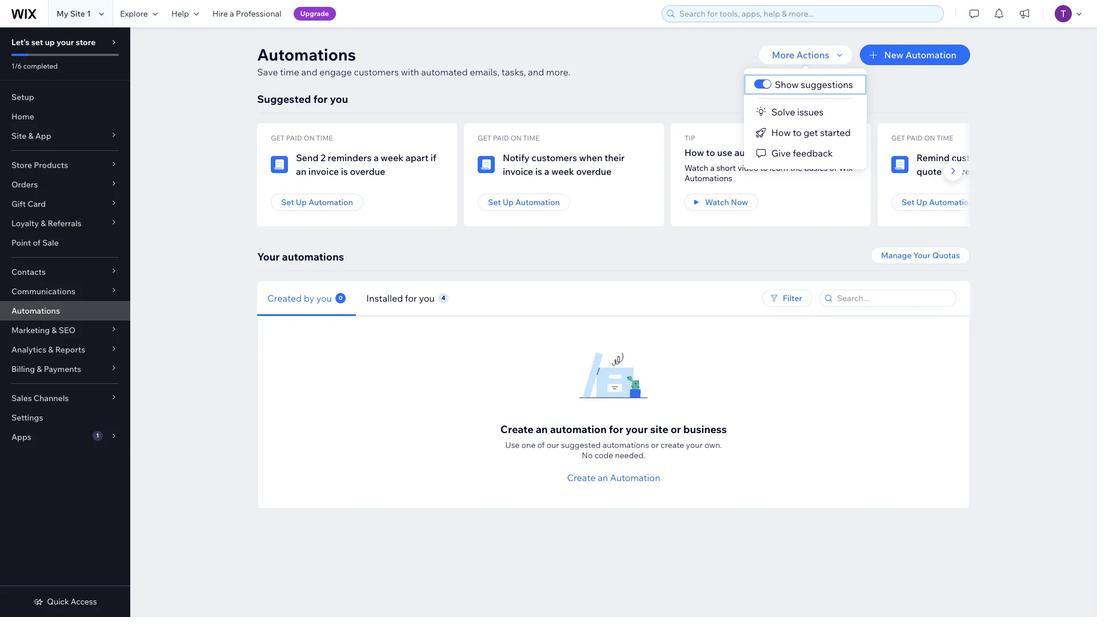 Task type: describe. For each thing, give the bounding box(es) containing it.
no
[[582, 450, 593, 461]]

you for created by you
[[316, 292, 332, 304]]

set for remind customers their price quote expires in 1 week
[[902, 197, 915, 207]]

card
[[28, 199, 46, 209]]

automation right new
[[906, 49, 957, 61]]

orders
[[11, 179, 38, 190]]

own.
[[705, 440, 722, 450]]

show suggestions button
[[744, 74, 867, 95]]

seo
[[59, 325, 76, 336]]

video
[[738, 163, 759, 173]]

more.
[[546, 66, 571, 78]]

store
[[11, 160, 32, 170]]

create
[[661, 440, 684, 450]]

for for installed
[[405, 292, 417, 304]]

tip
[[685, 134, 695, 142]]

marketing & seo
[[11, 325, 76, 336]]

tasks,
[[502, 66, 526, 78]]

paid for notify
[[493, 134, 509, 142]]

reports
[[55, 345, 85, 355]]

my
[[57, 9, 68, 19]]

site & app
[[11, 131, 51, 141]]

let's
[[11, 37, 29, 47]]

time for send
[[316, 134, 333, 142]]

billing & payments button
[[0, 360, 130, 379]]

give feedback
[[772, 147, 833, 159]]

automations inside the tip how to use automations watch a short video to learn the basics of wix automations
[[735, 147, 789, 158]]

notify
[[503, 152, 530, 163]]

1 your from the left
[[257, 250, 280, 264]]

& for analytics
[[48, 345, 53, 355]]

overdue inside send 2 reminders a week apart if an invoice is overdue
[[350, 166, 385, 177]]

you for installed for you
[[419, 292, 435, 304]]

use
[[505, 440, 520, 450]]

home link
[[0, 107, 130, 126]]

set up automation button for send 2 reminders a week apart if an invoice is overdue
[[271, 194, 363, 211]]

give feedback button
[[744, 143, 867, 163]]

1 horizontal spatial your
[[626, 423, 648, 436]]

suggested
[[561, 440, 601, 450]]

expires
[[944, 166, 975, 177]]

paid for send
[[286, 134, 302, 142]]

category image for remind
[[892, 156, 909, 173]]

analytics & reports
[[11, 345, 85, 355]]

if
[[431, 152, 436, 163]]

when
[[579, 152, 603, 163]]

access
[[71, 597, 97, 607]]

2 and from the left
[[528, 66, 544, 78]]

up for send 2 reminders a week apart if an invoice is overdue
[[296, 197, 307, 207]]

2
[[321, 152, 326, 163]]

referrals
[[48, 218, 82, 229]]

filter button
[[763, 290, 813, 307]]

remind
[[917, 152, 950, 163]]

solve issues button
[[744, 102, 867, 122]]

get paid on time for remind customers their price quote expires in 1 week
[[892, 134, 954, 142]]

an for automation
[[598, 472, 608, 484]]

use
[[717, 147, 733, 158]]

2 vertical spatial your
[[686, 440, 703, 450]]

an inside send 2 reminders a week apart if an invoice is overdue
[[296, 166, 307, 177]]

send 2 reminders a week apart if an invoice is overdue
[[296, 152, 436, 177]]

point of sale link
[[0, 233, 130, 253]]

invoice inside send 2 reminders a week apart if an invoice is overdue
[[309, 166, 339, 177]]

my site 1
[[57, 9, 91, 19]]

quick access
[[47, 597, 97, 607]]

quick access button
[[33, 597, 97, 607]]

category image for send
[[271, 156, 288, 173]]

one
[[522, 440, 536, 450]]

products
[[34, 160, 68, 170]]

code
[[595, 450, 613, 461]]

create for automation
[[501, 423, 534, 436]]

show
[[775, 79, 799, 90]]

time for notify
[[523, 134, 540, 142]]

setup
[[11, 92, 34, 102]]

analytics
[[11, 345, 46, 355]]

of inside the tip how to use automations watch a short video to learn the basics of wix automations
[[830, 163, 837, 173]]

site inside dropdown button
[[11, 131, 26, 141]]

loyalty & referrals
[[11, 218, 82, 229]]

gift card button
[[0, 194, 130, 214]]

by
[[304, 292, 314, 304]]

hire
[[212, 9, 228, 19]]

1 vertical spatial automations
[[282, 250, 344, 264]]

set up automation button for remind customers their price quote expires in 1 week
[[892, 194, 984, 211]]

0 vertical spatial 1
[[87, 9, 91, 19]]

settings link
[[0, 408, 130, 428]]

notify customers when their invoice is a week overdue
[[503, 152, 625, 177]]

suggestions
[[801, 79, 853, 90]]

solve issues
[[772, 106, 824, 118]]

filter
[[783, 293, 803, 304]]

on for send
[[304, 134, 315, 142]]

your inside button
[[914, 250, 931, 261]]

hire a professional
[[212, 9, 282, 19]]

automation for remind customers their price quote expires in 1 week
[[929, 197, 974, 207]]

tab list containing created by you
[[257, 281, 619, 316]]

get for remind customers their price quote expires in 1 week
[[892, 134, 905, 142]]

loyalty
[[11, 218, 39, 229]]

your inside 'sidebar' element
[[57, 37, 74, 47]]

list containing how to use automations
[[257, 123, 1078, 226]]

of inside 'sidebar' element
[[33, 238, 41, 248]]

overdue inside notify customers when their invoice is a week overdue
[[576, 166, 612, 177]]

created by you
[[268, 292, 332, 304]]

upgrade button
[[294, 7, 336, 21]]

our
[[547, 440, 559, 450]]

automations link
[[0, 301, 130, 321]]

business
[[684, 423, 727, 436]]

short
[[717, 163, 736, 173]]

emails,
[[470, 66, 500, 78]]

in
[[977, 166, 985, 177]]

communications
[[11, 286, 75, 297]]

sale
[[42, 238, 59, 248]]

payments
[[44, 364, 81, 374]]

sales channels
[[11, 393, 69, 404]]

automations for automations
[[11, 306, 60, 316]]

0
[[339, 294, 343, 302]]

create an automation
[[567, 472, 661, 484]]

watch now button
[[685, 194, 759, 211]]

settings
[[11, 413, 43, 423]]

home
[[11, 111, 34, 122]]

an for automation
[[536, 423, 548, 436]]

how inside "button"
[[772, 127, 791, 138]]

on for remind
[[925, 134, 935, 142]]

create an automation button
[[567, 471, 661, 485]]

of inside create an automation for your site or business use one of our suggested automations or create your own. no code needed.
[[538, 440, 545, 450]]

automations for automations save time and engage customers with automated emails, tasks, and more.
[[257, 45, 356, 65]]

0 vertical spatial site
[[70, 9, 85, 19]]

show suggestions
[[775, 79, 853, 90]]

set for notify customers when their invoice is a week overdue
[[488, 197, 501, 207]]

new
[[885, 49, 904, 61]]

1/6
[[11, 62, 22, 70]]

for inside create an automation for your site or business use one of our suggested automations or create your own. no code needed.
[[609, 423, 624, 436]]

tip how to use automations watch a short video to learn the basics of wix automations
[[685, 134, 853, 183]]

quick
[[47, 597, 69, 607]]

feedback
[[793, 147, 833, 159]]

automations inside the tip how to use automations watch a short video to learn the basics of wix automations
[[685, 173, 733, 183]]

set up automation for notify customers when their invoice is a week overdue
[[488, 197, 560, 207]]



Task type: vqa. For each thing, say whether or not it's contained in the screenshot.
for to the middle
yes



Task type: locate. For each thing, give the bounding box(es) containing it.
watch
[[685, 163, 709, 173], [705, 197, 729, 207]]

automation down 2
[[309, 197, 353, 207]]

create for automation
[[567, 472, 596, 484]]

0 horizontal spatial 1
[[87, 9, 91, 19]]

of left wix
[[830, 163, 837, 173]]

how inside the tip how to use automations watch a short video to learn the basics of wix automations
[[685, 147, 704, 158]]

or up create
[[671, 423, 681, 436]]

automations
[[735, 147, 789, 158], [282, 250, 344, 264], [603, 440, 649, 450]]

week inside remind customers their price quote expires in 1 week
[[994, 166, 1017, 177]]

& for billing
[[37, 364, 42, 374]]

your left site
[[626, 423, 648, 436]]

upgrade
[[300, 9, 329, 18]]

for for suggested
[[313, 93, 328, 106]]

1 is from the left
[[341, 166, 348, 177]]

& left seo
[[52, 325, 57, 336]]

0 horizontal spatial to
[[706, 147, 715, 158]]

how down tip
[[685, 147, 704, 158]]

is inside notify customers when their invoice is a week overdue
[[535, 166, 542, 177]]

2 horizontal spatial automations
[[685, 173, 733, 183]]

overdue
[[350, 166, 385, 177], [576, 166, 612, 177]]

help button
[[165, 0, 206, 27]]

1 horizontal spatial get paid on time
[[478, 134, 540, 142]]

sidebar element
[[0, 27, 130, 617]]

your
[[257, 250, 280, 264], [914, 250, 931, 261]]

menu
[[744, 74, 867, 163]]

time up the notify
[[523, 134, 540, 142]]

week inside send 2 reminders a week apart if an invoice is overdue
[[381, 152, 404, 163]]

0 vertical spatial how
[[772, 127, 791, 138]]

2 horizontal spatial set up automation
[[902, 197, 974, 207]]

gift card
[[11, 199, 46, 209]]

0 horizontal spatial category image
[[271, 156, 288, 173]]

1 horizontal spatial set up automation button
[[478, 194, 570, 211]]

1 time from the left
[[316, 134, 333, 142]]

1 horizontal spatial customers
[[532, 152, 577, 163]]

1 horizontal spatial week
[[552, 166, 574, 177]]

up down send
[[296, 197, 307, 207]]

1 vertical spatial 1
[[987, 166, 992, 177]]

1 paid from the left
[[286, 134, 302, 142]]

their right "when"
[[605, 152, 625, 163]]

apart
[[406, 152, 429, 163]]

0 horizontal spatial up
[[296, 197, 307, 207]]

or down site
[[651, 440, 659, 450]]

an
[[296, 166, 307, 177], [536, 423, 548, 436], [598, 472, 608, 484]]

1 horizontal spatial 1
[[96, 432, 99, 440]]

automation for send 2 reminders a week apart if an invoice is overdue
[[309, 197, 353, 207]]

send
[[296, 152, 319, 163]]

automations inside automations save time and engage customers with automated emails, tasks, and more.
[[257, 45, 356, 65]]

customers
[[354, 66, 399, 78], [532, 152, 577, 163], [952, 152, 998, 163]]

week inside notify customers when their invoice is a week overdue
[[552, 166, 574, 177]]

set up automation button down 2
[[271, 194, 363, 211]]

on up remind
[[925, 134, 935, 142]]

on up the notify
[[511, 134, 522, 142]]

2 horizontal spatial your
[[686, 440, 703, 450]]

communications button
[[0, 282, 130, 301]]

automations inside create an automation for your site or business use one of our suggested automations or create your own. no code needed.
[[603, 440, 649, 450]]

2 horizontal spatial automations
[[735, 147, 789, 158]]

1 right my
[[87, 9, 91, 19]]

automations up "marketing"
[[11, 306, 60, 316]]

1 horizontal spatial create
[[567, 472, 596, 484]]

create inside button
[[567, 472, 596, 484]]

1 on from the left
[[304, 134, 315, 142]]

3 time from the left
[[937, 134, 954, 142]]

1 get from the left
[[271, 134, 285, 142]]

created
[[268, 292, 302, 304]]

& for marketing
[[52, 325, 57, 336]]

paid
[[286, 134, 302, 142], [493, 134, 509, 142], [907, 134, 923, 142]]

automations up by on the top of page
[[282, 250, 344, 264]]

2 vertical spatial for
[[609, 423, 624, 436]]

your right 'up'
[[57, 37, 74, 47]]

3 set up automation from the left
[[902, 197, 974, 207]]

an inside create an automation for your site or business use one of our suggested automations or create your own. no code needed.
[[536, 423, 548, 436]]

2 horizontal spatial paid
[[907, 134, 923, 142]]

help
[[171, 9, 189, 19]]

0 horizontal spatial an
[[296, 166, 307, 177]]

get
[[271, 134, 285, 142], [478, 134, 492, 142], [892, 134, 905, 142]]

automation down needed.
[[610, 472, 661, 484]]

up down quote
[[917, 197, 928, 207]]

1 their from the left
[[605, 152, 625, 163]]

0 horizontal spatial site
[[11, 131, 26, 141]]

contacts
[[11, 267, 46, 277]]

1 and from the left
[[301, 66, 318, 78]]

explore
[[120, 9, 148, 19]]

get paid on time
[[271, 134, 333, 142], [478, 134, 540, 142], [892, 134, 954, 142]]

2 on from the left
[[511, 134, 522, 142]]

set up automation down quote
[[902, 197, 974, 207]]

a inside send 2 reminders a week apart if an invoice is overdue
[[374, 152, 379, 163]]

suggested for you
[[257, 93, 348, 106]]

list
[[257, 123, 1078, 226]]

1 horizontal spatial set
[[488, 197, 501, 207]]

0 vertical spatial automations
[[257, 45, 356, 65]]

0 horizontal spatial invoice
[[309, 166, 339, 177]]

an inside button
[[598, 472, 608, 484]]

watch left now
[[705, 197, 729, 207]]

customers left with
[[354, 66, 399, 78]]

0 horizontal spatial for
[[313, 93, 328, 106]]

a
[[230, 9, 234, 19], [374, 152, 379, 163], [710, 163, 715, 173], [544, 166, 549, 177]]

2 horizontal spatial get paid on time
[[892, 134, 954, 142]]

watch left short
[[685, 163, 709, 173]]

invoice down the notify
[[503, 166, 533, 177]]

new automation button
[[861, 45, 971, 65]]

0 vertical spatial your
[[57, 37, 74, 47]]

2 horizontal spatial time
[[937, 134, 954, 142]]

set up automation button down the notify
[[478, 194, 570, 211]]

0 horizontal spatial overdue
[[350, 166, 385, 177]]

automations inside 'sidebar' element
[[11, 306, 60, 316]]

1 vertical spatial of
[[33, 238, 41, 248]]

3 set up automation button from the left
[[892, 194, 984, 211]]

0 horizontal spatial paid
[[286, 134, 302, 142]]

their inside remind customers their price quote expires in 1 week
[[1000, 152, 1020, 163]]

& right the loyalty
[[41, 218, 46, 229]]

set
[[31, 37, 43, 47]]

set down category image
[[488, 197, 501, 207]]

sales
[[11, 393, 32, 404]]

2 your from the left
[[914, 250, 931, 261]]

2 vertical spatial automations
[[603, 440, 649, 450]]

their inside notify customers when their invoice is a week overdue
[[605, 152, 625, 163]]

1 vertical spatial or
[[651, 440, 659, 450]]

invoice down 2
[[309, 166, 339, 177]]

customers for remind
[[952, 152, 998, 163]]

store products
[[11, 160, 68, 170]]

2 vertical spatial automations
[[11, 306, 60, 316]]

site & app button
[[0, 126, 130, 146]]

1 horizontal spatial how
[[772, 127, 791, 138]]

get paid on time up the notify
[[478, 134, 540, 142]]

analytics & reports button
[[0, 340, 130, 360]]

gift
[[11, 199, 26, 209]]

automations
[[257, 45, 356, 65], [685, 173, 733, 183], [11, 306, 60, 316]]

0 horizontal spatial your
[[257, 250, 280, 264]]

1 horizontal spatial automations
[[257, 45, 356, 65]]

set up your automations
[[281, 197, 294, 207]]

3 on from the left
[[925, 134, 935, 142]]

automations up watch now "button"
[[685, 173, 733, 183]]

2 vertical spatial an
[[598, 472, 608, 484]]

& left the reports
[[48, 345, 53, 355]]

you
[[330, 93, 348, 106], [316, 292, 332, 304], [419, 292, 435, 304]]

engage
[[320, 66, 352, 78]]

1 vertical spatial site
[[11, 131, 26, 141]]

sales channels button
[[0, 389, 130, 408]]

your left own.
[[686, 440, 703, 450]]

get
[[804, 127, 818, 138]]

Search for tools, apps, help & more... field
[[676, 6, 940, 22]]

a inside notify customers when their invoice is a week overdue
[[544, 166, 549, 177]]

1 down the settings link
[[96, 432, 99, 440]]

your automations
[[257, 250, 344, 264]]

how up give
[[772, 127, 791, 138]]

automation for notify customers when their invoice is a week overdue
[[516, 197, 560, 207]]

1
[[87, 9, 91, 19], [987, 166, 992, 177], [96, 432, 99, 440]]

2 vertical spatial to
[[760, 163, 768, 173]]

1 horizontal spatial an
[[536, 423, 548, 436]]

overdue down reminders
[[350, 166, 385, 177]]

paid up remind
[[907, 134, 923, 142]]

quote
[[917, 166, 942, 177]]

set
[[281, 197, 294, 207], [488, 197, 501, 207], [902, 197, 915, 207]]

1 vertical spatial watch
[[705, 197, 729, 207]]

2 set from the left
[[488, 197, 501, 207]]

0 vertical spatial create
[[501, 423, 534, 436]]

3 paid from the left
[[907, 134, 923, 142]]

1 inside remind customers their price quote expires in 1 week
[[987, 166, 992, 177]]

set up automation for send 2 reminders a week apart if an invoice is overdue
[[281, 197, 353, 207]]

automations save time and engage customers with automated emails, tasks, and more.
[[257, 45, 571, 78]]

2 set up automation button from the left
[[478, 194, 570, 211]]

0 horizontal spatial get
[[271, 134, 285, 142]]

Search... field
[[834, 290, 953, 306]]

set up automation button for notify customers when their invoice is a week overdue
[[478, 194, 570, 211]]

site right my
[[70, 9, 85, 19]]

0 horizontal spatial is
[[341, 166, 348, 177]]

channels
[[34, 393, 69, 404]]

how to get started
[[772, 127, 851, 138]]

you down engage
[[330, 93, 348, 106]]

2 horizontal spatial week
[[994, 166, 1017, 177]]

point of sale
[[11, 238, 59, 248]]

week
[[381, 152, 404, 163], [552, 166, 574, 177], [994, 166, 1017, 177]]

customers inside automations save time and engage customers with automated emails, tasks, and more.
[[354, 66, 399, 78]]

create up use
[[501, 423, 534, 436]]

0 horizontal spatial customers
[[354, 66, 399, 78]]

overdue down "when"
[[576, 166, 612, 177]]

2 horizontal spatial set up automation button
[[892, 194, 984, 211]]

2 horizontal spatial get
[[892, 134, 905, 142]]

0 horizontal spatial automations
[[282, 250, 344, 264]]

category image left send
[[271, 156, 288, 173]]

automations up time at the top left of the page
[[257, 45, 356, 65]]

1 horizontal spatial time
[[523, 134, 540, 142]]

0 horizontal spatial week
[[381, 152, 404, 163]]

1 inside 'sidebar' element
[[96, 432, 99, 440]]

1 vertical spatial to
[[706, 147, 715, 158]]

on for notify
[[511, 134, 522, 142]]

1 up from the left
[[296, 197, 307, 207]]

an down the code
[[598, 472, 608, 484]]

1 horizontal spatial of
[[538, 440, 545, 450]]

give
[[772, 147, 791, 159]]

to left use
[[706, 147, 715, 158]]

up for remind customers their price quote expires in 1 week
[[917, 197, 928, 207]]

time up 2
[[316, 134, 333, 142]]

1 horizontal spatial your
[[914, 250, 931, 261]]

2 horizontal spatial on
[[925, 134, 935, 142]]

time for remind
[[937, 134, 954, 142]]

set for send 2 reminders a week apart if an invoice is overdue
[[281, 197, 294, 207]]

customers left "when"
[[532, 152, 577, 163]]

to left get
[[793, 127, 802, 138]]

1 category image from the left
[[271, 156, 288, 173]]

you for suggested for you
[[330, 93, 348, 106]]

your left quotas in the right top of the page
[[914, 250, 931, 261]]

0 horizontal spatial set
[[281, 197, 294, 207]]

2 their from the left
[[1000, 152, 1020, 163]]

paid for remind
[[907, 134, 923, 142]]

1 horizontal spatial overdue
[[576, 166, 612, 177]]

needed.
[[615, 450, 646, 461]]

how
[[772, 127, 791, 138], [685, 147, 704, 158]]

0 horizontal spatial automations
[[11, 306, 60, 316]]

3 up from the left
[[917, 197, 928, 207]]

now
[[731, 197, 748, 207]]

an down send
[[296, 166, 307, 177]]

1 right in
[[987, 166, 992, 177]]

app
[[35, 131, 51, 141]]

2 overdue from the left
[[576, 166, 612, 177]]

1 vertical spatial automations
[[685, 173, 733, 183]]

3 get from the left
[[892, 134, 905, 142]]

1 horizontal spatial to
[[760, 163, 768, 173]]

1 horizontal spatial site
[[70, 9, 85, 19]]

customers inside notify customers when their invoice is a week overdue
[[532, 152, 577, 163]]

2 get paid on time from the left
[[478, 134, 540, 142]]

billing & payments
[[11, 364, 81, 374]]

issues
[[798, 106, 824, 118]]

1 set from the left
[[281, 197, 294, 207]]

get for send 2 reminders a week apart if an invoice is overdue
[[271, 134, 285, 142]]

2 invoice from the left
[[503, 166, 533, 177]]

2 get from the left
[[478, 134, 492, 142]]

2 horizontal spatial an
[[598, 472, 608, 484]]

& left app
[[28, 131, 34, 141]]

menu containing show suggestions
[[744, 74, 867, 163]]

watch inside the tip how to use automations watch a short video to learn the basics of wix automations
[[685, 163, 709, 173]]

automated
[[421, 66, 468, 78]]

paid up send
[[286, 134, 302, 142]]

you right by on the top of page
[[316, 292, 332, 304]]

get paid on time for notify customers when their invoice is a week overdue
[[478, 134, 540, 142]]

1 horizontal spatial invoice
[[503, 166, 533, 177]]

customers up in
[[952, 152, 998, 163]]

on up send
[[304, 134, 315, 142]]

automation
[[906, 49, 957, 61], [309, 197, 353, 207], [516, 197, 560, 207], [929, 197, 974, 207], [610, 472, 661, 484]]

and left more.
[[528, 66, 544, 78]]

0 horizontal spatial or
[[651, 440, 659, 450]]

2 horizontal spatial customers
[[952, 152, 998, 163]]

loyalty & referrals button
[[0, 214, 130, 233]]

price
[[1022, 152, 1044, 163]]

1 horizontal spatial category image
[[892, 156, 909, 173]]

up
[[45, 37, 55, 47]]

1 horizontal spatial on
[[511, 134, 522, 142]]

create down no at the bottom right
[[567, 472, 596, 484]]

1 horizontal spatial or
[[671, 423, 681, 436]]

to inside the "how to get started" "button"
[[793, 127, 802, 138]]

and right time at the top left of the page
[[301, 66, 318, 78]]

save
[[257, 66, 278, 78]]

& for site
[[28, 131, 34, 141]]

1 horizontal spatial is
[[535, 166, 542, 177]]

for right installed
[[405, 292, 417, 304]]

you left the 4
[[419, 292, 435, 304]]

category image
[[478, 156, 495, 173]]

a inside the tip how to use automations watch a short video to learn the basics of wix automations
[[710, 163, 715, 173]]

get paid on time up remind
[[892, 134, 954, 142]]

1 horizontal spatial for
[[405, 292, 417, 304]]

get paid on time up send
[[271, 134, 333, 142]]

suggested
[[257, 93, 311, 106]]

1 vertical spatial create
[[567, 472, 596, 484]]

2 horizontal spatial for
[[609, 423, 624, 436]]

0 vertical spatial of
[[830, 163, 837, 173]]

1 vertical spatial for
[[405, 292, 417, 304]]

2 up from the left
[[503, 197, 514, 207]]

set up automation down the notify
[[488, 197, 560, 207]]

& for loyalty
[[41, 218, 46, 229]]

create an automation for your site or business use one of our suggested automations or create your own. no code needed.
[[501, 423, 727, 461]]

0 vertical spatial to
[[793, 127, 802, 138]]

2 horizontal spatial to
[[793, 127, 802, 138]]

0 vertical spatial an
[[296, 166, 307, 177]]

1 horizontal spatial get
[[478, 134, 492, 142]]

2 paid from the left
[[493, 134, 509, 142]]

of left sale
[[33, 238, 41, 248]]

completed
[[23, 62, 58, 70]]

marketing & seo button
[[0, 321, 130, 340]]

0 horizontal spatial their
[[605, 152, 625, 163]]

create
[[501, 423, 534, 436], [567, 472, 596, 484]]

1 set up automation from the left
[[281, 197, 353, 207]]

0 vertical spatial automations
[[735, 147, 789, 158]]

0 vertical spatial for
[[313, 93, 328, 106]]

is inside send 2 reminders a week apart if an invoice is overdue
[[341, 166, 348, 177]]

up for notify customers when their invoice is a week overdue
[[503, 197, 514, 207]]

set up the manage
[[902, 197, 915, 207]]

site
[[650, 423, 669, 436]]

automations up 'video'
[[735, 147, 789, 158]]

2 horizontal spatial of
[[830, 163, 837, 173]]

installed for you
[[367, 292, 435, 304]]

your up created
[[257, 250, 280, 264]]

0 horizontal spatial and
[[301, 66, 318, 78]]

set up automation button down quote
[[892, 194, 984, 211]]

2 horizontal spatial 1
[[987, 166, 992, 177]]

1 horizontal spatial their
[[1000, 152, 1020, 163]]

2 horizontal spatial up
[[917, 197, 928, 207]]

get for notify customers when their invoice is a week overdue
[[478, 134, 492, 142]]

paid up the notify
[[493, 134, 509, 142]]

& right billing
[[37, 364, 42, 374]]

create inside create an automation for your site or business use one of our suggested automations or create your own. no code needed.
[[501, 423, 534, 436]]

is down reminders
[[341, 166, 348, 177]]

store
[[76, 37, 96, 47]]

1 set up automation button from the left
[[271, 194, 363, 211]]

set up automation for remind customers their price quote expires in 1 week
[[902, 197, 974, 207]]

2 time from the left
[[523, 134, 540, 142]]

for up the code
[[609, 423, 624, 436]]

watch inside "button"
[[705, 197, 729, 207]]

an up our
[[536, 423, 548, 436]]

for inside tab list
[[405, 292, 417, 304]]

marketing
[[11, 325, 50, 336]]

site down home
[[11, 131, 26, 141]]

2 is from the left
[[535, 166, 542, 177]]

1 invoice from the left
[[309, 166, 339, 177]]

0 horizontal spatial set up automation button
[[271, 194, 363, 211]]

1 overdue from the left
[[350, 166, 385, 177]]

0 horizontal spatial on
[[304, 134, 315, 142]]

quotas
[[933, 250, 960, 261]]

get paid on time for send 2 reminders a week apart if an invoice is overdue
[[271, 134, 333, 142]]

category image
[[271, 156, 288, 173], [892, 156, 909, 173]]

2 horizontal spatial set
[[902, 197, 915, 207]]

3 get paid on time from the left
[[892, 134, 954, 142]]

tab list
[[257, 281, 619, 316]]

automation down notify customers when their invoice is a week overdue
[[516, 197, 560, 207]]

their left 'price'
[[1000, 152, 1020, 163]]

4
[[442, 294, 445, 302]]

automations up create an automation
[[603, 440, 649, 450]]

time up remind
[[937, 134, 954, 142]]

to left learn
[[760, 163, 768, 173]]

1 vertical spatial an
[[536, 423, 548, 436]]

customers for notify
[[532, 152, 577, 163]]

2 category image from the left
[[892, 156, 909, 173]]

set up automation down 2
[[281, 197, 353, 207]]

up down the notify
[[503, 197, 514, 207]]

customers inside remind customers their price quote expires in 1 week
[[952, 152, 998, 163]]

0 vertical spatial or
[[671, 423, 681, 436]]

for down engage
[[313, 93, 328, 106]]

of left our
[[538, 440, 545, 450]]

automation
[[550, 423, 607, 436]]

0 horizontal spatial get paid on time
[[271, 134, 333, 142]]

2 vertical spatial 1
[[96, 432, 99, 440]]

more
[[772, 49, 795, 61]]

orders button
[[0, 175, 130, 194]]

is right category image
[[535, 166, 542, 177]]

1 vertical spatial your
[[626, 423, 648, 436]]

category image left quote
[[892, 156, 909, 173]]

2 set up automation from the left
[[488, 197, 560, 207]]

1 get paid on time from the left
[[271, 134, 333, 142]]

1 horizontal spatial up
[[503, 197, 514, 207]]

3 set from the left
[[902, 197, 915, 207]]

invoice inside notify customers when their invoice is a week overdue
[[503, 166, 533, 177]]

contacts button
[[0, 262, 130, 282]]

automation down expires at the right of the page
[[929, 197, 974, 207]]

time
[[280, 66, 299, 78]]



